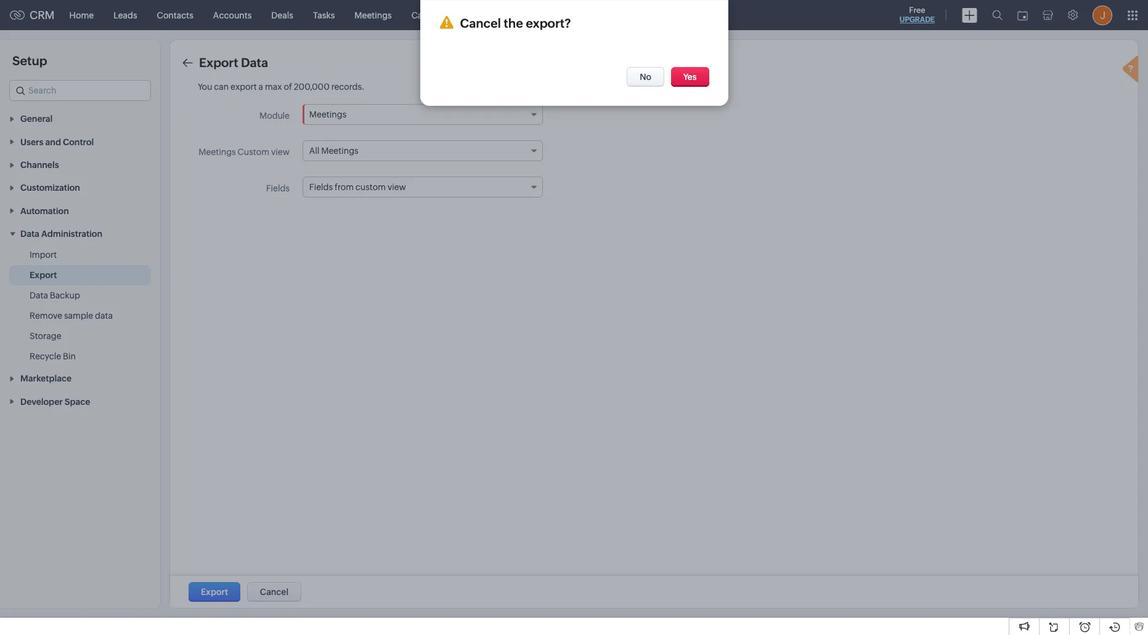 Task type: describe. For each thing, give the bounding box(es) containing it.
can
[[214, 82, 229, 92]]

export for export link
[[30, 271, 57, 280]]

yes
[[683, 72, 697, 82]]

a
[[259, 82, 263, 92]]

reports link
[[441, 0, 492, 30]]

0 vertical spatial data
[[241, 55, 268, 70]]

yes button
[[671, 67, 709, 87]]

remove sample data
[[30, 311, 113, 321]]

storage
[[30, 332, 61, 341]]

recycle bin link
[[30, 351, 76, 363]]

export
[[231, 82, 257, 92]]

bin
[[63, 352, 76, 362]]

home link
[[60, 0, 104, 30]]

upgrade
[[900, 15, 935, 24]]

data administration button
[[0, 222, 160, 245]]

deals link
[[261, 0, 303, 30]]

data backup
[[30, 291, 80, 301]]

0 vertical spatial export
[[199, 55, 238, 70]]

deals
[[271, 10, 293, 20]]

export button
[[189, 583, 240, 603]]

cancel for cancel
[[260, 588, 288, 598]]

tasks link
[[303, 0, 345, 30]]

export link
[[30, 269, 57, 282]]

calls
[[411, 10, 431, 20]]

accounts link
[[203, 0, 261, 30]]

data
[[95, 311, 113, 321]]

no
[[640, 72, 651, 82]]

data backup link
[[30, 290, 80, 302]]

campaigns link
[[492, 0, 558, 30]]

you can export a max of 200,000 records.
[[198, 82, 365, 92]]

fields
[[266, 184, 290, 194]]

export data
[[199, 55, 268, 70]]

reports
[[451, 10, 482, 20]]

import
[[30, 250, 57, 260]]

meetings custom view
[[199, 147, 290, 157]]

data administration region
[[0, 245, 160, 367]]

import link
[[30, 249, 57, 261]]



Task type: vqa. For each thing, say whether or not it's contained in the screenshot.
Crm "LINK"
yes



Task type: locate. For each thing, give the bounding box(es) containing it.
0 horizontal spatial cancel
[[260, 588, 288, 598]]

remove
[[30, 311, 62, 321]]

data administration
[[20, 229, 102, 239]]

cancel button
[[247, 583, 301, 603]]

campaigns
[[502, 10, 548, 20]]

1 horizontal spatial meetings
[[355, 10, 392, 20]]

administration
[[41, 229, 102, 239]]

export
[[199, 55, 238, 70], [30, 271, 57, 280], [201, 588, 228, 598]]

records.
[[331, 82, 365, 92]]

1 vertical spatial data
[[20, 229, 39, 239]]

calls link
[[402, 0, 441, 30]]

export down the import
[[30, 271, 57, 280]]

2 vertical spatial export
[[201, 588, 228, 598]]

data inside region
[[30, 291, 48, 301]]

export inside export "button"
[[201, 588, 228, 598]]

2 vertical spatial data
[[30, 291, 48, 301]]

data up a
[[241, 55, 268, 70]]

recycle
[[30, 352, 61, 362]]

view
[[271, 147, 290, 157]]

cancel the export?
[[460, 16, 571, 30]]

meetings left custom
[[199, 147, 236, 157]]

export for export "button" on the bottom of the page
[[201, 588, 228, 598]]

0 horizontal spatial meetings
[[199, 147, 236, 157]]

data up the import
[[20, 229, 39, 239]]

setup
[[12, 54, 47, 68]]

max
[[265, 82, 282, 92]]

crm link
[[10, 9, 55, 22]]

1 vertical spatial meetings
[[199, 147, 236, 157]]

meetings
[[355, 10, 392, 20], [199, 147, 236, 157]]

0 vertical spatial meetings
[[355, 10, 392, 20]]

free upgrade
[[900, 6, 935, 24]]

cancel for cancel the export?
[[460, 16, 501, 30]]

data
[[241, 55, 268, 70], [20, 229, 39, 239], [30, 291, 48, 301]]

cancel
[[460, 16, 501, 30], [260, 588, 288, 598]]

home
[[69, 10, 94, 20]]

1 vertical spatial cancel
[[260, 588, 288, 598]]

1 vertical spatial export
[[30, 271, 57, 280]]

export up "can"
[[199, 55, 238, 70]]

contacts
[[157, 10, 193, 20]]

help image
[[1120, 54, 1144, 87]]

meetings link
[[345, 0, 402, 30]]

documents
[[567, 10, 614, 20]]

free
[[909, 6, 925, 15]]

tasks
[[313, 10, 335, 20]]

crm
[[30, 9, 55, 22]]

200,000
[[294, 82, 330, 92]]

leads link
[[104, 0, 147, 30]]

meetings for meetings
[[355, 10, 392, 20]]

the
[[504, 16, 523, 30]]

meetings left calls in the left top of the page
[[355, 10, 392, 20]]

export inside "data administration" region
[[30, 271, 57, 280]]

cancel left the
[[460, 16, 501, 30]]

export left cancel button on the left bottom
[[201, 588, 228, 598]]

1 horizontal spatial cancel
[[460, 16, 501, 30]]

module
[[259, 111, 290, 121]]

cancel inside button
[[260, 588, 288, 598]]

accounts
[[213, 10, 252, 20]]

recycle bin
[[30, 352, 76, 362]]

custom
[[238, 147, 269, 157]]

export?
[[526, 16, 571, 30]]

data for data backup
[[30, 291, 48, 301]]

storage link
[[30, 330, 61, 343]]

meetings for meetings custom view
[[199, 147, 236, 157]]

cancel right export "button" on the bottom of the page
[[260, 588, 288, 598]]

meetings inside meetings link
[[355, 10, 392, 20]]

contacts link
[[147, 0, 203, 30]]

0 vertical spatial cancel
[[460, 16, 501, 30]]

data inside dropdown button
[[20, 229, 39, 239]]

backup
[[50, 291, 80, 301]]

no button
[[627, 67, 664, 87]]

you
[[198, 82, 212, 92]]

of
[[284, 82, 292, 92]]

data for data administration
[[20, 229, 39, 239]]

leads
[[113, 10, 137, 20]]

remove sample data link
[[30, 310, 113, 322]]

sample
[[64, 311, 93, 321]]

documents link
[[558, 0, 624, 30]]

data down export link
[[30, 291, 48, 301]]



